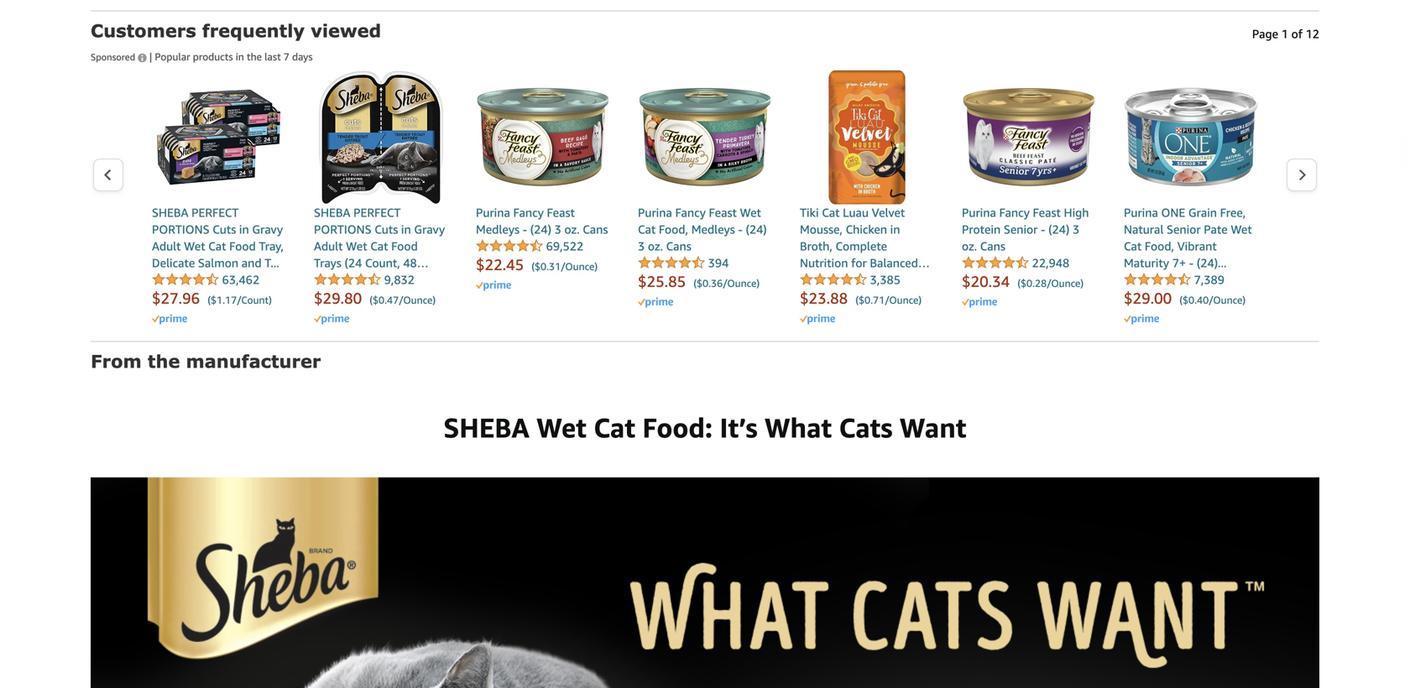 Task type: locate. For each thing, give the bounding box(es) containing it.
1 medleys from the left
[[476, 222, 520, 236]]

1 horizontal spatial fancy
[[675, 206, 706, 219]]

48…
[[403, 256, 429, 270]]

sheba for sheba wet cat food: it's what cats want
[[444, 412, 529, 444]]

- right 7+
[[1189, 256, 1194, 270]]

cat inside sheba perfect portions cuts in gravy adult wet cat food tray, delicate salmon and t...
[[208, 239, 226, 253]]

cuts
[[213, 222, 236, 236], [375, 222, 398, 236]]

perfect inside sheba perfect portions cuts in gravy adult wet cat food tray, delicate salmon and t...
[[191, 206, 239, 219]]

1 (24) from the left
[[530, 222, 551, 236]]

1
[[1281, 27, 1288, 41]]

2 cuts from the left
[[375, 222, 398, 236]]

customers
[[91, 20, 196, 41]]

(24) down high
[[1048, 222, 1070, 236]]

1 horizontal spatial portions
[[314, 222, 372, 236]]

3 feast from the left
[[1033, 206, 1061, 219]]

purina inside purina fancy feast medleys - (24) 3 oz. cans
[[476, 206, 510, 219]]

medleys up 394
[[691, 222, 735, 236]]

0 horizontal spatial cuts
[[213, 222, 236, 236]]

0 horizontal spatial gravy
[[252, 222, 283, 236]]

2 gravy from the left
[[414, 222, 445, 236]]

cat inside 'purina one grain free, natural senior pate wet cat food, vibrant maturity 7+ - (24)...'
[[1124, 239, 1142, 253]]

cat up the salmon
[[208, 239, 226, 253]]

2 horizontal spatial cans
[[980, 239, 1005, 253]]

purina for $22.45
[[476, 206, 510, 219]]

1 purina from the left
[[476, 206, 510, 219]]

wet inside 'purina one grain free, natural senior pate wet cat food, vibrant maturity 7+ - (24)...'
[[1231, 222, 1252, 236]]

sheba perfect portions cuts in gravy adult wet cat food tray, delicate salmon and t...
[[152, 206, 284, 270]]

2 perfect from the left
[[353, 206, 401, 219]]

purina fancy feast wet cat food, medleys - (24) 3 oz. cans
[[638, 206, 767, 253]]

medleys
[[476, 222, 520, 236], [691, 222, 735, 236]]

1 cuts from the left
[[213, 222, 236, 236]]

1 senior from the left
[[1004, 222, 1038, 236]]

food up and in the left top of the page
[[229, 239, 256, 253]]

perfect up the salmon
[[191, 206, 239, 219]]

3 (24) from the left
[[1048, 222, 1070, 236]]

2 (24) from the left
[[746, 222, 767, 236]]

0 horizontal spatial medleys
[[476, 222, 520, 236]]

the left last
[[247, 51, 262, 63]]

2 horizontal spatial (24)
[[1048, 222, 1070, 236]]

portions up delicate
[[152, 222, 210, 236]]

feast inside purina fancy feast medleys - (24) 3 oz. cans
[[547, 206, 575, 219]]

wet for $27.96
[[184, 239, 205, 253]]

page
[[1252, 27, 1278, 41]]

7,389 link
[[1124, 273, 1225, 288]]

2 senior from the left
[[1167, 222, 1201, 236]]

$22.45
[[476, 256, 524, 274]]

gravy up 48… at the left top of page
[[414, 222, 445, 236]]

purina fancy feast wet cat food, medleys - (24) 3 oz. cans image
[[638, 70, 772, 204]]

gravy inside sheba perfect portions cuts in gravy adult wet cat food tray, delicate salmon and t...
[[252, 222, 283, 236]]

perfect up count,
[[353, 206, 401, 219]]

2 portions from the left
[[314, 222, 372, 236]]

cans inside purina fancy feast high protein senior - (24) 3 oz. cans
[[980, 239, 1005, 253]]

fancy
[[513, 206, 544, 219], [675, 206, 706, 219], [999, 206, 1030, 219]]

1 horizontal spatial (24)
[[746, 222, 767, 236]]

protein
[[962, 222, 1001, 236]]

purina up natural
[[1124, 206, 1158, 219]]

senior inside 'purina one grain free, natural senior pate wet cat food, vibrant maturity 7+ - (24)...'
[[1167, 222, 1201, 236]]

food, up 394 link
[[659, 222, 688, 236]]

(24) inside purina fancy feast medleys - (24) 3 oz. cans
[[530, 222, 551, 236]]

food up 48… at the left top of page
[[391, 239, 418, 253]]

frequently
[[202, 20, 305, 41]]

0 horizontal spatial food
[[229, 239, 256, 253]]

3 inside purina fancy feast medleys - (24) 3 oz. cans
[[554, 222, 561, 236]]

last
[[264, 51, 281, 63]]

1 food from the left
[[229, 239, 256, 253]]

purina
[[476, 206, 510, 219], [638, 206, 672, 219], [962, 206, 996, 219], [1124, 206, 1158, 219]]

oz. up 394 link
[[648, 239, 663, 253]]

fancy inside the "purina fancy feast wet cat food, medleys - (24) 3 oz. cans"
[[675, 206, 706, 219]]

1 horizontal spatial 3
[[638, 239, 645, 253]]

adult
[[152, 239, 181, 253], [314, 239, 343, 253]]

2 fancy from the left
[[675, 206, 706, 219]]

portions inside sheba perfect portions cuts in gravy adult wet cat food tray, delicate salmon and t...
[[152, 222, 210, 236]]

0 horizontal spatial portions
[[152, 222, 210, 236]]

sheba perfect portions cuts in gravy adult wet cat food trays (24 count, 48… link
[[314, 70, 448, 272]]

purina inside the "purina fancy feast wet cat food, medleys - (24) 3 oz. cans"
[[638, 206, 672, 219]]

in down velvet
[[890, 222, 900, 236]]

feast for $20.34
[[1033, 206, 1061, 219]]

adult for $27.96
[[152, 239, 181, 253]]

0 horizontal spatial cans
[[583, 222, 608, 236]]

wet
[[740, 206, 761, 219], [1231, 222, 1252, 236], [184, 239, 205, 253], [346, 239, 367, 253], [536, 412, 587, 444]]

(24) up 69,522 link at left top
[[530, 222, 551, 236]]

0 horizontal spatial (24)
[[530, 222, 551, 236]]

portions up (24
[[314, 222, 372, 236]]

fancy up 394 link
[[675, 206, 706, 219]]

cat up mousse,
[[822, 206, 840, 219]]

purina inside purina fancy feast high protein senior - (24) 3 oz. cans
[[962, 206, 996, 219]]

purina up 394 link
[[638, 206, 672, 219]]

2 horizontal spatial sheba
[[444, 412, 529, 444]]

adult inside sheba perfect portions cuts in gravy adult wet cat food tray, delicate salmon and t...
[[152, 239, 181, 253]]

1 horizontal spatial cuts
[[375, 222, 398, 236]]

0 horizontal spatial perfect
[[191, 206, 239, 219]]

medleys inside purina fancy feast medleys - (24) 3 oz. cans
[[476, 222, 520, 236]]

cuts up count,
[[375, 222, 398, 236]]

cans
[[583, 222, 608, 236], [666, 239, 691, 253], [980, 239, 1005, 253]]

purina one grain free, natural senior pate wet cat food, vibrant maturity 7+ - (24)... link
[[1124, 70, 1258, 272]]

cans up the 69,522
[[583, 222, 608, 236]]

wet inside the "purina fancy feast wet cat food, medleys - (24) 3 oz. cans"
[[740, 206, 761, 219]]

list
[[124, 70, 1286, 325]]

fancy inside purina fancy feast medleys - (24) 3 oz. cans
[[513, 206, 544, 219]]

0 horizontal spatial adult
[[152, 239, 181, 253]]

- up 22,948
[[1041, 222, 1045, 236]]

3 up $25.85
[[638, 239, 645, 253]]

adult inside sheba perfect portions cuts in gravy adult wet cat food trays (24 count, 48…
[[314, 239, 343, 253]]

394 link
[[638, 256, 729, 271]]

purina fancy feast medleys - (24) 3 oz. cans
[[476, 206, 608, 236]]

fancy for $22.45
[[513, 206, 544, 219]]

0 horizontal spatial food,
[[659, 222, 688, 236]]

cans down protein
[[980, 239, 1005, 253]]

22,948 link
[[962, 256, 1069, 271]]

3
[[554, 222, 561, 236], [1073, 222, 1079, 236], [638, 239, 645, 253]]

fancy inside purina fancy feast high protein senior - (24) 3 oz. cans
[[999, 206, 1030, 219]]

in up and in the left top of the page
[[239, 222, 249, 236]]

1 feast from the left
[[547, 206, 575, 219]]

senior down one
[[1167, 222, 1201, 236]]

|
[[149, 51, 152, 63]]

oz.
[[564, 222, 580, 236], [648, 239, 663, 253], [962, 239, 977, 253]]

perfect
[[191, 206, 239, 219], [353, 206, 401, 219]]

food inside sheba perfect portions cuts in gravy adult wet cat food trays (24 count, 48…
[[391, 239, 418, 253]]

cat down natural
[[1124, 239, 1142, 253]]

0 horizontal spatial feast
[[547, 206, 575, 219]]

cuts inside sheba perfect portions cuts in gravy adult wet cat food tray, delicate salmon and t...
[[213, 222, 236, 236]]

sheba inside sheba perfect portions cuts in gravy adult wet cat food trays (24 count, 48…
[[314, 206, 350, 219]]

- up 69,522 link at left top
[[523, 222, 527, 236]]

3,385
[[870, 273, 901, 287]]

0 vertical spatial food,
[[659, 222, 688, 236]]

1 horizontal spatial adult
[[314, 239, 343, 253]]

1 vertical spatial food,
[[1145, 239, 1174, 253]]

perfect for $27.96
[[191, 206, 239, 219]]

(24)
[[530, 222, 551, 236], [746, 222, 767, 236], [1048, 222, 1070, 236]]

1 portions from the left
[[152, 222, 210, 236]]

gravy for $29.80
[[414, 222, 445, 236]]

medleys inside the "purina fancy feast wet cat food, medleys - (24) 3 oz. cans"
[[691, 222, 735, 236]]

fancy up protein
[[999, 206, 1030, 219]]

tiki
[[800, 206, 819, 219]]

1 horizontal spatial cans
[[666, 239, 691, 253]]

4 purina from the left
[[1124, 206, 1158, 219]]

senior up 22,948 link
[[1004, 222, 1038, 236]]

cat inside sheba perfect portions cuts in gravy adult wet cat food trays (24 count, 48…
[[370, 239, 388, 253]]

1 horizontal spatial sheba
[[314, 206, 350, 219]]

purina inside 'purina one grain free, natural senior pate wet cat food, vibrant maturity 7+ - (24)...'
[[1124, 206, 1158, 219]]

food,
[[659, 222, 688, 236], [1145, 239, 1174, 253]]

2 horizontal spatial 3
[[1073, 222, 1079, 236]]

medleys up the $22.45
[[476, 222, 520, 236]]

1 gravy from the left
[[252, 222, 283, 236]]

next image
[[1298, 169, 1307, 181]]

adult up delicate
[[152, 239, 181, 253]]

1 vertical spatial the
[[148, 350, 180, 372]]

1 horizontal spatial food,
[[1145, 239, 1174, 253]]

cat inside the "purina fancy feast wet cat food, medleys - (24) 3 oz. cans"
[[638, 222, 656, 236]]

3 up the 69,522
[[554, 222, 561, 236]]

tiki cat luau velvet mousse, chicken in broth, complete nutrition for balanced diet, wet cat food for all life stages, 2.8 oz. pouch (pack of 12) image
[[800, 70, 934, 204]]

tray,
[[259, 239, 284, 253]]

0 horizontal spatial sheba
[[152, 206, 188, 219]]

oz. up the 69,522
[[564, 222, 580, 236]]

$20.34 ($0.28/ounce)
[[962, 272, 1084, 290]]

fancy for $25.85
[[675, 206, 706, 219]]

the right 'from'
[[148, 350, 180, 372]]

perfect inside sheba perfect portions cuts in gravy adult wet cat food trays (24 count, 48…
[[353, 206, 401, 219]]

feast up 394
[[709, 206, 737, 219]]

cans inside purina fancy feast medleys - (24) 3 oz. cans
[[583, 222, 608, 236]]

portions for $29.80
[[314, 222, 372, 236]]

sheba perfect portions cuts in gravy adult wet cat food tray, delicate salmon and t... link
[[152, 70, 286, 272]]

sheba
[[152, 206, 188, 219], [314, 206, 350, 219], [444, 412, 529, 444]]

portions inside sheba perfect portions cuts in gravy adult wet cat food trays (24 count, 48…
[[314, 222, 372, 236]]

2 horizontal spatial feast
[[1033, 206, 1061, 219]]

3 fancy from the left
[[999, 206, 1030, 219]]

1 horizontal spatial senior
[[1167, 222, 1201, 236]]

cuts up the salmon
[[213, 222, 236, 236]]

cans up 394 link
[[666, 239, 691, 253]]

2 feast from the left
[[709, 206, 737, 219]]

food, inside 'purina one grain free, natural senior pate wet cat food, vibrant maturity 7+ - (24)...'
[[1145, 239, 1174, 253]]

senior inside purina fancy feast high protein senior - (24) 3 oz. cans
[[1004, 222, 1038, 236]]

gravy up tray,
[[252, 222, 283, 236]]

feast inside the "purina fancy feast wet cat food, medleys - (24) 3 oz. cans"
[[709, 206, 737, 219]]

sheba perfect portions cuts in gravy adult wet cat food trays (24 count, 48…
[[314, 206, 445, 270]]

0 horizontal spatial fancy
[[513, 206, 544, 219]]

cat up 394 link
[[638, 222, 656, 236]]

1 horizontal spatial oz.
[[648, 239, 663, 253]]

perfect for $29.80
[[353, 206, 401, 219]]

feast up the 69,522
[[547, 206, 575, 219]]

0 horizontal spatial 3
[[554, 222, 561, 236]]

0 horizontal spatial the
[[148, 350, 180, 372]]

1 adult from the left
[[152, 239, 181, 253]]

1 horizontal spatial the
[[247, 51, 262, 63]]

sheba perfect portions cuts in gravy adult wet cat food trays (24 count, 48 servings), tender trout entrée, easy peel twin-pack trays image
[[314, 70, 448, 204]]

the
[[247, 51, 262, 63], [148, 350, 180, 372]]

12
[[1306, 27, 1319, 41]]

($0.40/ounce)
[[1179, 294, 1246, 306]]

feast
[[547, 206, 575, 219], [709, 206, 737, 219], [1033, 206, 1061, 219]]

3 down high
[[1073, 222, 1079, 236]]

adult for $29.80
[[314, 239, 343, 253]]

cuts for $29.80
[[375, 222, 398, 236]]

2 horizontal spatial fancy
[[999, 206, 1030, 219]]

feast left high
[[1033, 206, 1061, 219]]

2 food from the left
[[391, 239, 418, 253]]

gravy for $27.96
[[252, 222, 283, 236]]

wet for $29.80
[[346, 239, 367, 253]]

0 horizontal spatial oz.
[[564, 222, 580, 236]]

2 adult from the left
[[314, 239, 343, 253]]

purina up 69,522 link at left top
[[476, 206, 510, 219]]

3 inside purina fancy feast high protein senior - (24) 3 oz. cans
[[1073, 222, 1079, 236]]

page 1 of 12
[[1252, 27, 1319, 41]]

food, up maturity
[[1145, 239, 1174, 253]]

sheba for sheba perfect portions cuts in gravy adult wet cat food trays (24 count, 48…
[[314, 206, 350, 219]]

sheba inside sheba perfect portions cuts in gravy adult wet cat food tray, delicate salmon and t...
[[152, 206, 188, 219]]

3 purina from the left
[[962, 206, 996, 219]]

fancy up 69,522 link at left top
[[513, 206, 544, 219]]

- up the ($0.36/ounce)
[[738, 222, 743, 236]]

2 medleys from the left
[[691, 222, 735, 236]]

1 horizontal spatial feast
[[709, 206, 737, 219]]

senior
[[1004, 222, 1038, 236], [1167, 222, 1201, 236]]

$27.96
[[152, 289, 200, 307]]

63,462 link
[[152, 273, 259, 288]]

cat
[[822, 206, 840, 219], [638, 222, 656, 236], [208, 239, 226, 253], [370, 239, 388, 253], [1124, 239, 1142, 253], [594, 412, 635, 444]]

broth,
[[800, 239, 832, 253]]

purina for $25.85
[[638, 206, 672, 219]]

food for $27.96
[[229, 239, 256, 253]]

viewed
[[311, 20, 381, 41]]

sheba for sheba perfect portions cuts in gravy adult wet cat food tray, delicate salmon and t...
[[152, 206, 188, 219]]

2 purina from the left
[[638, 206, 672, 219]]

wet inside sheba perfect portions cuts in gravy adult wet cat food trays (24 count, 48…
[[346, 239, 367, 253]]

1 horizontal spatial perfect
[[353, 206, 401, 219]]

gravy
[[252, 222, 283, 236], [414, 222, 445, 236]]

vibrant
[[1177, 239, 1217, 253]]

purina up protein
[[962, 206, 996, 219]]

(24) up the ($0.36/ounce)
[[746, 222, 767, 236]]

food for $29.80
[[391, 239, 418, 253]]

in
[[236, 51, 244, 63], [239, 222, 249, 236], [401, 222, 411, 236], [890, 222, 900, 236]]

$29.00 ($0.40/ounce)
[[1124, 289, 1246, 307]]

7
[[284, 51, 289, 63]]

luau
[[843, 206, 869, 219]]

food
[[229, 239, 256, 253], [391, 239, 418, 253]]

- inside purina fancy feast high protein senior - (24) 3 oz. cans
[[1041, 222, 1045, 236]]

trays
[[314, 256, 341, 270]]

0 horizontal spatial senior
[[1004, 222, 1038, 236]]

cuts inside sheba perfect portions cuts in gravy adult wet cat food trays (24 count, 48…
[[375, 222, 398, 236]]

69,522 link
[[476, 239, 583, 254]]

chicken
[[846, 222, 887, 236]]

adult up trays
[[314, 239, 343, 253]]

1 horizontal spatial medleys
[[691, 222, 735, 236]]

free,
[[1220, 206, 1246, 219]]

cat up count,
[[370, 239, 388, 253]]

1 perfect from the left
[[191, 206, 239, 219]]

1 horizontal spatial food
[[391, 239, 418, 253]]

gravy inside sheba perfect portions cuts in gravy adult wet cat food trays (24 count, 48…
[[414, 222, 445, 236]]

feast inside purina fancy feast high protein senior - (24) 3 oz. cans
[[1033, 206, 1061, 219]]

(24) inside purina fancy feast high protein senior - (24) 3 oz. cans
[[1048, 222, 1070, 236]]

in up 48… at the left top of page
[[401, 222, 411, 236]]

previous image
[[103, 169, 112, 181]]

wet inside sheba perfect portions cuts in gravy adult wet cat food tray, delicate salmon and t...
[[184, 239, 205, 253]]

2 horizontal spatial oz.
[[962, 239, 977, 253]]

pate
[[1204, 222, 1228, 236]]

1 fancy from the left
[[513, 206, 544, 219]]

1 horizontal spatial gravy
[[414, 222, 445, 236]]

- inside the "purina fancy feast wet cat food, medleys - (24) 3 oz. cans"
[[738, 222, 743, 236]]

- inside purina fancy feast medleys - (24) 3 oz. cans
[[523, 222, 527, 236]]

oz. down protein
[[962, 239, 977, 253]]

food inside sheba perfect portions cuts in gravy adult wet cat food tray, delicate salmon and t...
[[229, 239, 256, 253]]



Task type: describe. For each thing, give the bounding box(es) containing it.
$22.45 ($0.31/ounce)
[[476, 256, 598, 274]]

nutrition
[[800, 256, 848, 270]]

fancy for $20.34
[[999, 206, 1030, 219]]

22,948
[[1032, 256, 1069, 270]]

7,389
[[1194, 273, 1225, 287]]

69,522
[[546, 239, 583, 253]]

in inside tiki cat luau velvet mousse, chicken in broth, complete nutrition for balanced…
[[890, 222, 900, 236]]

(24)...
[[1197, 256, 1227, 270]]

cuts for $27.96
[[213, 222, 236, 236]]

purina fancy feast high protein senior - (24) 3 oz. cans image
[[962, 70, 1096, 204]]

list containing $22.45
[[124, 70, 1286, 325]]

salmon
[[198, 256, 238, 270]]

0 vertical spatial the
[[247, 51, 262, 63]]

count,
[[365, 256, 400, 270]]

$27.96 ($1.17/count)
[[152, 289, 272, 307]]

tiki cat luau velvet mousse, chicken in broth, complete nutrition for balanced… link
[[800, 70, 934, 272]]

natural
[[1124, 222, 1164, 236]]

sheba bistro image
[[91, 477, 1319, 688]]

($0.47/ounce)
[[370, 294, 436, 306]]

9,832 link
[[314, 273, 415, 288]]

food:
[[642, 412, 713, 444]]

purina fancy feast medleys - (24) 3 oz. cans image
[[476, 70, 610, 204]]

3 inside the "purina fancy feast wet cat food, medleys - (24) 3 oz. cans"
[[638, 239, 645, 253]]

purina for $29.00
[[1124, 206, 1158, 219]]

purina fancy feast high protein senior - (24) 3 oz. cans
[[962, 206, 1089, 253]]

wet for $29.00
[[1231, 222, 1252, 236]]

for
[[851, 256, 867, 270]]

$23.88 ($0.71/ounce)
[[800, 289, 922, 307]]

sheba wet cat food: it's what cats want
[[444, 412, 966, 444]]

in inside sheba perfect portions cuts in gravy adult wet cat food tray, delicate salmon and t...
[[239, 222, 249, 236]]

want
[[900, 412, 966, 444]]

$23.88
[[800, 289, 848, 307]]

from the manufacturer
[[91, 350, 321, 372]]

$29.80
[[314, 289, 362, 307]]

cat inside tiki cat luau velvet mousse, chicken in broth, complete nutrition for balanced…
[[822, 206, 840, 219]]

oz. inside the "purina fancy feast wet cat food, medleys - (24) 3 oz. cans"
[[648, 239, 663, 253]]

cat left food:
[[594, 412, 635, 444]]

of
[[1291, 27, 1303, 41]]

purina one grain free, natural senior pate wet cat food, vibrant maturity 7+ - (24)...
[[1124, 206, 1252, 270]]

high
[[1064, 206, 1089, 219]]

delicate
[[152, 256, 195, 270]]

| popular products in the last 7 days
[[149, 51, 313, 63]]

oz. inside purina fancy feast medleys - (24) 3 oz. cans
[[564, 222, 580, 236]]

$29.00
[[1124, 289, 1172, 307]]

cats
[[839, 412, 893, 444]]

it's
[[720, 412, 758, 444]]

sheba perfect portions cuts in gravy adult wet cat food tray, delicate salmon and tender whitefish & tuna entrée, twin-pack - 12 count (pack of 2) image
[[152, 70, 286, 204]]

7+
[[1172, 256, 1186, 270]]

popular
[[155, 51, 190, 63]]

oz. inside purina fancy feast high protein senior - (24) 3 oz. cans
[[962, 239, 977, 253]]

(24
[[345, 256, 362, 270]]

senior for $20.34
[[1004, 222, 1038, 236]]

($0.36/ounce)
[[693, 277, 760, 289]]

mousse,
[[800, 222, 843, 236]]

customers frequently viewed
[[91, 20, 381, 41]]

3,385 link
[[800, 273, 901, 288]]

products
[[193, 51, 233, 63]]

394
[[708, 256, 729, 270]]

manufacturer
[[186, 350, 321, 372]]

maturity
[[1124, 256, 1169, 270]]

($0.71/ounce)
[[855, 294, 922, 306]]

in inside sheba perfect portions cuts in gravy adult wet cat food trays (24 count, 48…
[[401, 222, 411, 236]]

($0.31/ounce)
[[531, 261, 598, 272]]

($0.28/ounce)
[[1017, 277, 1084, 289]]

($1.17/count)
[[208, 294, 272, 306]]

and
[[242, 256, 262, 270]]

one
[[1161, 206, 1185, 219]]

feast for $22.45
[[547, 206, 575, 219]]

sponsored link
[[91, 43, 149, 64]]

purina for $20.34
[[962, 206, 996, 219]]

$29.80 ($0.47/ounce)
[[314, 289, 436, 307]]

tiki cat luau velvet mousse, chicken in broth, complete nutrition for balanced…
[[800, 206, 930, 270]]

balanced…
[[870, 256, 930, 270]]

sponsored
[[91, 52, 138, 63]]

(24) inside the "purina fancy feast wet cat food, medleys - (24) 3 oz. cans"
[[746, 222, 767, 236]]

senior for $29.00
[[1167, 222, 1201, 236]]

feast for $25.85
[[709, 206, 737, 219]]

$25.85
[[638, 272, 686, 290]]

9,832
[[384, 273, 415, 287]]

$20.34
[[962, 272, 1010, 290]]

complete
[[836, 239, 887, 253]]

velvet
[[872, 206, 905, 219]]

days
[[292, 51, 313, 63]]

in down customers frequently viewed
[[236, 51, 244, 63]]

portions for $27.96
[[152, 222, 210, 236]]

grain
[[1188, 206, 1217, 219]]

purina fancy feast medleys - (24) 3 oz. cans link
[[476, 70, 610, 238]]

purina one grain free, natural senior pate wet cat food, vibrant maturity 7+ - (24) 3 oz. pull-top cans image
[[1124, 70, 1258, 204]]

t...
[[265, 256, 279, 270]]

from
[[91, 350, 142, 372]]

what
[[765, 412, 832, 444]]

- inside 'purina one grain free, natural senior pate wet cat food, vibrant maturity 7+ - (24)...'
[[1189, 256, 1194, 270]]

purina fancy feast wet cat food, medleys - (24) 3 oz. cans link
[[638, 70, 772, 255]]

food, inside the "purina fancy feast wet cat food, medleys - (24) 3 oz. cans"
[[659, 222, 688, 236]]

cans inside the "purina fancy feast wet cat food, medleys - (24) 3 oz. cans"
[[666, 239, 691, 253]]

purina fancy feast high protein senior - (24) 3 oz. cans link
[[962, 70, 1096, 255]]

63,462
[[222, 273, 259, 287]]



Task type: vqa. For each thing, say whether or not it's contained in the screenshot.
($0.71/Ounce)
yes



